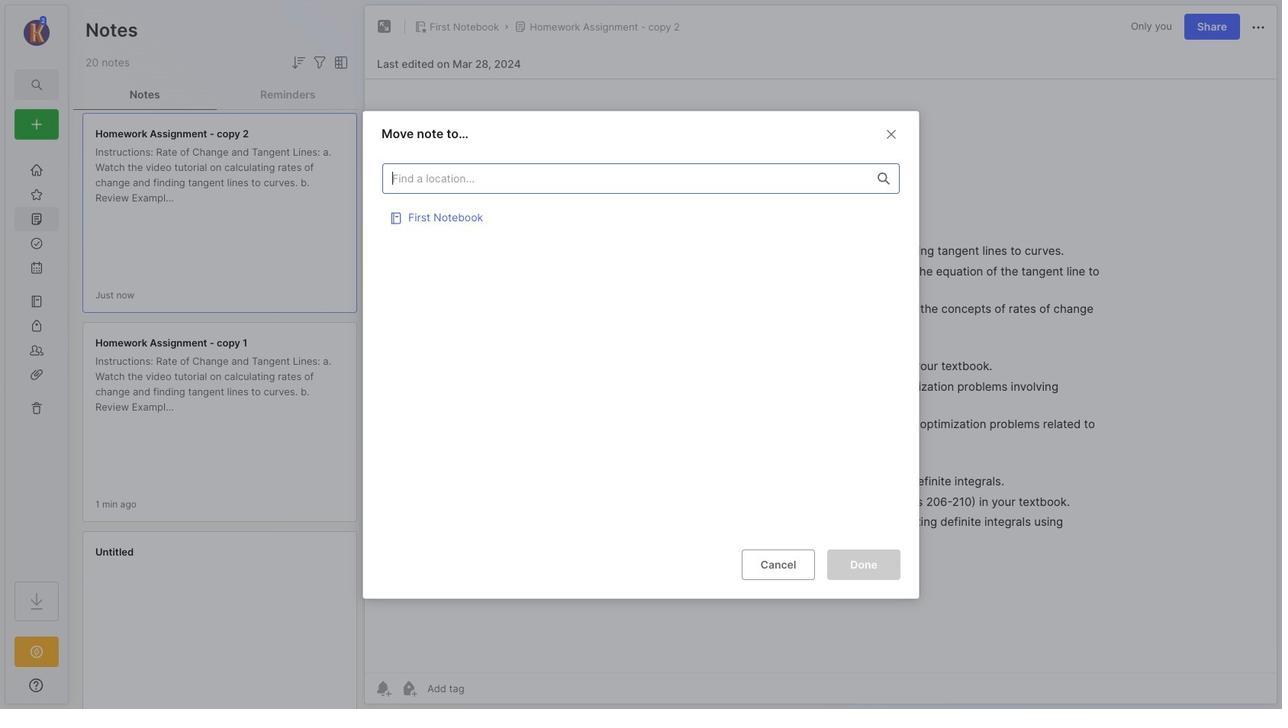 Task type: locate. For each thing, give the bounding box(es) containing it.
close image
[[883, 125, 901, 143]]

cell
[[383, 201, 900, 231]]

home image
[[29, 163, 44, 178]]

tree
[[5, 149, 68, 568]]

edit search image
[[27, 76, 46, 94]]

tab list
[[73, 79, 360, 110]]



Task type: describe. For each thing, give the bounding box(es) containing it.
Note Editor text field
[[365, 79, 1277, 673]]

Find a location… text field
[[383, 165, 869, 191]]

tree inside main element
[[5, 149, 68, 568]]

Find a location field
[[375, 155, 908, 537]]

cell inside find a location field
[[383, 201, 900, 231]]

add a reminder image
[[374, 680, 392, 698]]

main element
[[0, 0, 73, 709]]

expand note image
[[376, 18, 394, 36]]

add tag image
[[400, 680, 418, 698]]

note window element
[[364, 5, 1278, 705]]

upgrade image
[[27, 643, 46, 661]]



Task type: vqa. For each thing, say whether or not it's contained in the screenshot.
EXPAND NOTEBOOKS image
no



